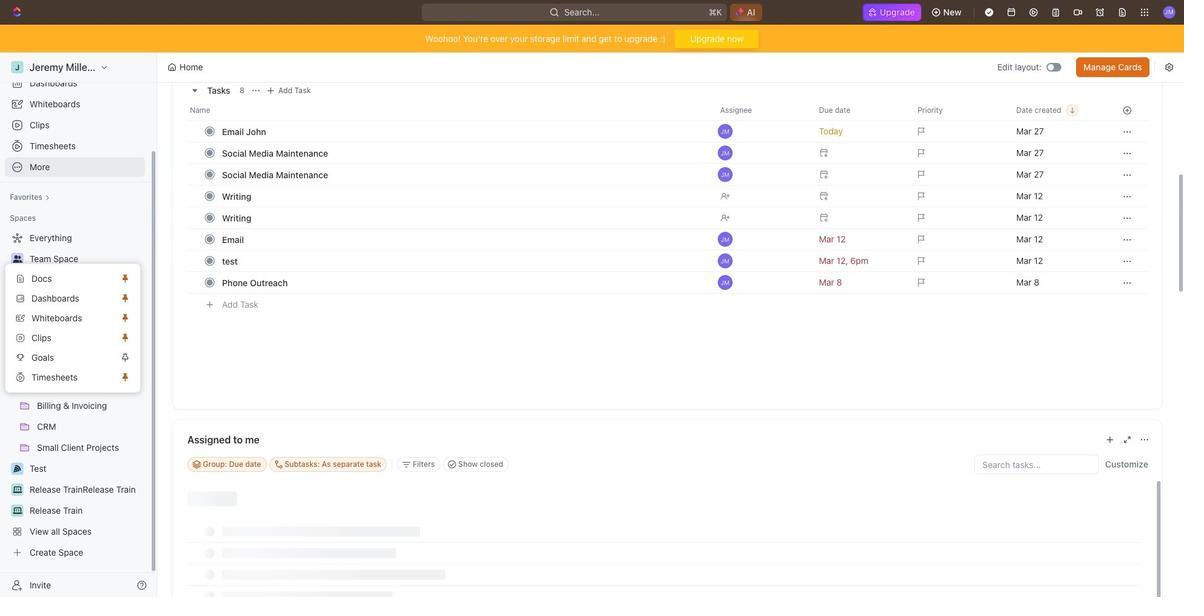 Task type: vqa. For each thing, say whether or not it's contained in the screenshot.
business time image
yes



Task type: describe. For each thing, give the bounding box(es) containing it.
Search tasks... text field
[[975, 455, 1099, 474]]

business time image
[[13, 276, 22, 284]]



Task type: locate. For each thing, give the bounding box(es) containing it.
sidebar navigation
[[0, 52, 157, 597]]



